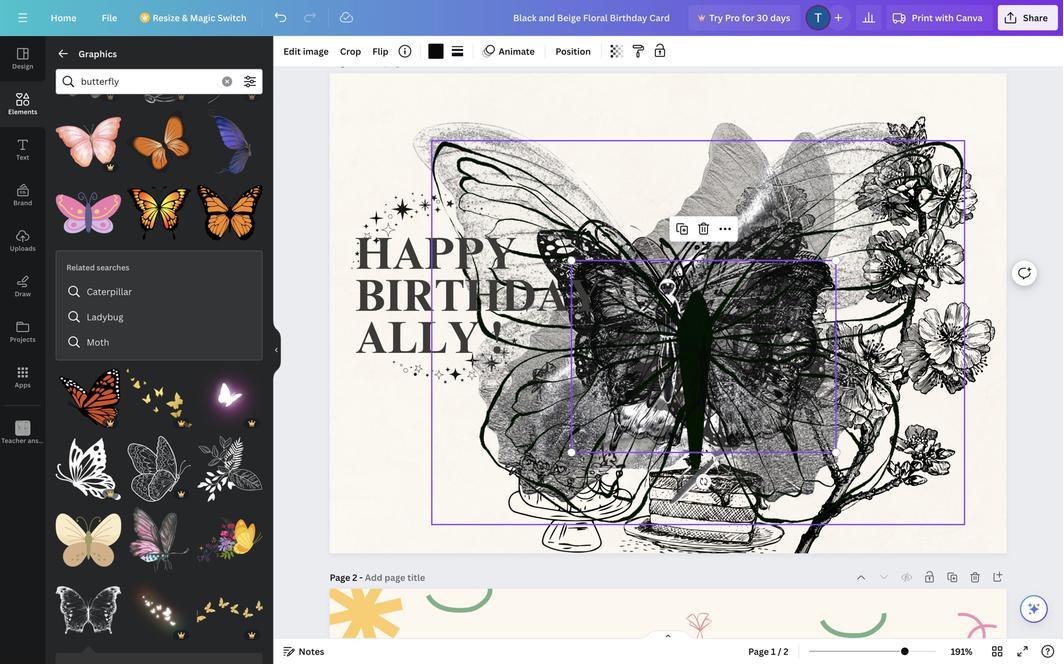 Task type: describe. For each thing, give the bounding box(es) containing it.
share button
[[998, 5, 1059, 30]]

share
[[1024, 12, 1048, 24]]

!
[[491, 321, 503, 366]]

projects button
[[0, 310, 46, 355]]

ladybug
[[87, 311, 123, 323]]

try pro for 30 days button
[[689, 5, 801, 30]]

show pages image
[[638, 631, 699, 641]]

3d blue butterfly image
[[197, 109, 263, 175]]

position button
[[551, 41, 596, 61]]

Search graphics search field
[[81, 70, 215, 94]]

butterfly watercolor insect hand painted image
[[126, 507, 192, 573]]

page 1 / 2 button
[[744, 642, 794, 662]]

happy
[[356, 237, 517, 282]]

2 inside the page 1 / 2 "button"
[[784, 646, 789, 658]]

vector image image
[[126, 180, 192, 246]]

graphics
[[79, 48, 117, 60]]

30
[[757, 12, 768, 24]]

ally !
[[356, 321, 503, 366]]

moth button
[[61, 330, 257, 355]]

design button
[[0, 36, 46, 82]]

print with canva button
[[887, 5, 993, 30]]

191% button
[[941, 642, 983, 662]]

design
[[12, 62, 33, 71]]

colorful organic butterfly image
[[56, 180, 121, 246]]

golden butterfly image
[[197, 578, 263, 644]]

illustration of a butterfly image
[[126, 109, 192, 175]]

watercolor illustration of the blue butterfly image
[[56, 39, 121, 104]]

edit image
[[284, 45, 329, 57]]

animate button
[[479, 41, 540, 61]]

page 1 -
[[330, 56, 365, 68]]

ally
[[356, 321, 480, 366]]

home
[[51, 12, 76, 24]]

magic
[[190, 12, 216, 24]]

teacher answer keys
[[1, 437, 66, 445]]

canva
[[956, 12, 983, 24]]

1 for /
[[771, 646, 776, 658]]

resize & magic switch
[[153, 12, 247, 24]]

home link
[[41, 5, 87, 30]]

crop
[[340, 45, 361, 57]]

try pro for 30 days
[[710, 12, 791, 24]]

page for page 2
[[330, 572, 350, 584]]

page inside "button"
[[749, 646, 769, 658]]

caterpillar
[[87, 286, 132, 298]]

page 2 -
[[330, 572, 365, 584]]

decorative butterfly and flowers image
[[197, 507, 263, 573]]

cottegecore butterfly nature elements image
[[56, 507, 121, 573]]

edit image button
[[279, 41, 334, 61]]

- for page 1 -
[[359, 56, 363, 68]]

birthday
[[356, 279, 601, 324]]

related searches list
[[61, 279, 257, 355]]

hide image
[[273, 320, 281, 381]]

position
[[556, 45, 591, 57]]

try
[[710, 12, 723, 24]]

Page title text field
[[365, 572, 427, 584]]

uploads button
[[0, 218, 46, 264]]

page 1 / 2
[[749, 646, 789, 658]]



Task type: locate. For each thing, give the bounding box(es) containing it.
2 left page title text box
[[353, 572, 358, 584]]

print with canva
[[912, 12, 983, 24]]

flip button
[[368, 41, 394, 61]]

notes button
[[279, 642, 329, 662]]

Page title text field
[[365, 56, 426, 68]]

edit
[[284, 45, 301, 57]]

notes
[[299, 646, 324, 658]]

- left page title text box
[[360, 572, 363, 584]]

191%
[[951, 646, 973, 658]]

canva assistant image
[[1027, 602, 1042, 617]]

page left /
[[749, 646, 769, 658]]

pink watercolor butterfly image
[[56, 109, 121, 175]]

with
[[936, 12, 954, 24]]

elements button
[[0, 82, 46, 127]]

2
[[353, 572, 358, 584], [784, 646, 789, 658]]

0 vertical spatial -
[[359, 56, 363, 68]]

image
[[303, 45, 329, 57]]

page right image
[[330, 56, 350, 68]]

/
[[778, 646, 782, 658]]

1 horizontal spatial 2
[[784, 646, 789, 658]]

print
[[912, 12, 933, 24]]

for
[[742, 12, 755, 24]]

elements
[[8, 108, 37, 116]]

0 horizontal spatial 1
[[353, 56, 357, 68]]

0 vertical spatial 1
[[353, 56, 357, 68]]

file
[[102, 12, 117, 24]]

2 right /
[[784, 646, 789, 658]]

related searches
[[66, 262, 129, 273]]

searches
[[97, 262, 129, 273]]

answer
[[28, 437, 50, 445]]

0 horizontal spatial 2
[[353, 572, 358, 584]]

page left page title text box
[[330, 572, 350, 584]]

resize
[[153, 12, 180, 24]]

1 horizontal spatial 1
[[771, 646, 776, 658]]

draw
[[15, 290, 31, 299]]

1
[[353, 56, 357, 68], [771, 646, 776, 658]]

1 vertical spatial 1
[[771, 646, 776, 658]]

teacher
[[1, 437, 26, 445]]

yellow butterfly image
[[126, 366, 192, 432]]

#080909 image
[[429, 44, 444, 59], [429, 44, 444, 59]]

text
[[16, 153, 29, 162]]

resize & magic switch button
[[132, 5, 257, 30]]

uploads
[[10, 244, 36, 253]]

-
[[359, 56, 363, 68], [360, 572, 363, 584]]

brand button
[[0, 173, 46, 218]]

1 vertical spatial page
[[330, 572, 350, 584]]

apps button
[[0, 355, 46, 401]]

1 inside "button"
[[771, 646, 776, 658]]

pro
[[725, 12, 740, 24]]

main menu bar
[[0, 0, 1064, 36]]

ladybug button
[[61, 305, 257, 330]]

1 left the flip
[[353, 56, 357, 68]]

animate
[[499, 45, 535, 57]]

side panel tab list
[[0, 36, 66, 456]]

text button
[[0, 127, 46, 173]]

Design title text field
[[503, 5, 684, 30]]

page
[[330, 56, 350, 68], [330, 572, 350, 584], [749, 646, 769, 658]]

file button
[[92, 5, 127, 30]]

1 vertical spatial -
[[360, 572, 363, 584]]

caterpillar button
[[61, 279, 257, 305]]

related
[[66, 262, 95, 273]]

blur motion butterfly image
[[197, 366, 263, 432]]

- for page 2 -
[[360, 572, 363, 584]]

apps
[[15, 381, 31, 390]]

illustration of butterfly image
[[197, 180, 263, 246]]

0 vertical spatial 2
[[353, 572, 358, 584]]

switch
[[218, 12, 247, 24]]

1 vertical spatial 2
[[784, 646, 789, 658]]

flip
[[373, 45, 389, 57]]

draw button
[[0, 264, 46, 310]]

shimmering butterflies image
[[126, 578, 192, 644]]

projects
[[10, 336, 36, 344]]

2 vertical spatial page
[[749, 646, 769, 658]]

days
[[771, 12, 791, 24]]

butterfly admiral image
[[56, 366, 121, 432]]

crop button
[[335, 41, 366, 61]]

page for page 1
[[330, 56, 350, 68]]

1 left /
[[771, 646, 776, 658]]

&
[[182, 12, 188, 24]]

brand
[[13, 199, 32, 207]]

keys
[[52, 437, 66, 445]]

group
[[56, 39, 121, 104], [126, 39, 192, 104], [197, 39, 263, 104], [56, 102, 121, 175], [126, 102, 192, 175], [197, 102, 263, 175], [56, 172, 121, 246], [126, 172, 192, 246], [197, 172, 263, 246], [56, 358, 121, 432], [126, 358, 192, 432], [197, 358, 263, 432], [56, 429, 121, 502], [126, 429, 192, 502], [197, 429, 263, 502], [56, 500, 121, 573], [126, 500, 192, 573], [197, 507, 263, 573], [126, 578, 192, 644], [197, 578, 263, 644]]

moth
[[87, 336, 109, 349]]

0 vertical spatial page
[[330, 56, 350, 68]]

- left the flip
[[359, 56, 363, 68]]

1 for -
[[353, 56, 357, 68]]

;
[[22, 438, 24, 445]]



Task type: vqa. For each thing, say whether or not it's contained in the screenshot.
Apps 'button'
yes



